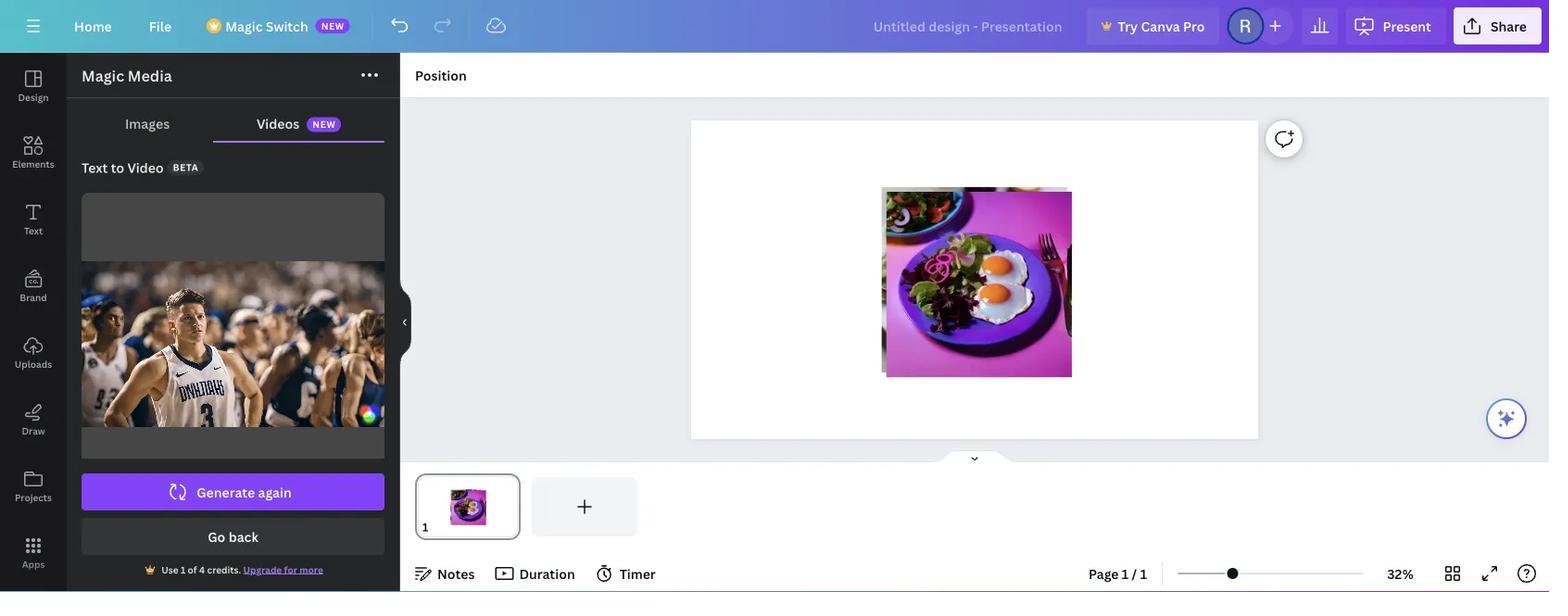 Task type: locate. For each thing, give the bounding box(es) containing it.
elements
[[12, 158, 54, 170]]

present button
[[1346, 7, 1446, 44]]

generate again
[[197, 483, 292, 501]]

1 vertical spatial magic
[[82, 66, 124, 86]]

0 vertical spatial new
[[321, 19, 344, 32]]

new right videos
[[312, 118, 336, 131]]

projects
[[15, 491, 52, 504]]

uploads
[[15, 358, 52, 370]]

1 horizontal spatial magic
[[225, 17, 263, 35]]

images button
[[82, 106, 213, 141]]

1 horizontal spatial text
[[82, 159, 108, 177]]

/
[[1132, 565, 1137, 582]]

uploads button
[[0, 320, 67, 386]]

home
[[74, 17, 112, 35]]

0 vertical spatial magic
[[225, 17, 263, 35]]

use 1 of 4 credits. upgrade for more
[[161, 563, 323, 576]]

video
[[127, 159, 164, 177]]

1 horizontal spatial 1
[[1122, 565, 1129, 582]]

text
[[82, 159, 108, 177], [24, 224, 43, 237]]

try
[[1118, 17, 1138, 35]]

beta
[[173, 161, 199, 174]]

apps
[[22, 558, 45, 570]]

new right "switch"
[[321, 19, 344, 32]]

32%
[[1387, 565, 1414, 582]]

32% button
[[1370, 559, 1431, 588]]

go back button
[[82, 518, 385, 555]]

4
[[199, 563, 205, 576]]

magic left media
[[82, 66, 124, 86]]

text inside button
[[24, 224, 43, 237]]

text up brand button
[[24, 224, 43, 237]]

magic inside main menu bar
[[225, 17, 263, 35]]

design
[[18, 91, 49, 103]]

notes button
[[408, 559, 482, 588]]

new
[[321, 19, 344, 32], [312, 118, 336, 131]]

text left to
[[82, 159, 108, 177]]

0 horizontal spatial 1
[[181, 563, 185, 576]]

1 vertical spatial text
[[24, 224, 43, 237]]

apps button
[[0, 520, 67, 587]]

position
[[415, 66, 467, 84]]

magic for magic media
[[82, 66, 124, 86]]

go back
[[208, 528, 258, 545]]

side panel tab list
[[0, 53, 67, 592]]

magic
[[225, 17, 263, 35], [82, 66, 124, 86]]

1 right '/'
[[1140, 565, 1147, 582]]

Page title text field
[[436, 518, 444, 536]]

text for text
[[24, 224, 43, 237]]

0 horizontal spatial text
[[24, 224, 43, 237]]

1 for /
[[1122, 565, 1129, 582]]

1 left '/'
[[1122, 565, 1129, 582]]

timer
[[620, 565, 656, 582]]

position button
[[408, 60, 474, 90]]

1 left of in the left of the page
[[181, 563, 185, 576]]

present
[[1383, 17, 1431, 35]]

hide pages image
[[930, 449, 1019, 464]]

to
[[111, 159, 124, 177]]

magic left "switch"
[[225, 17, 263, 35]]

projects button
[[0, 453, 67, 520]]

hide image
[[399, 278, 411, 367]]

credits.
[[207, 563, 241, 576]]

0 vertical spatial text
[[82, 159, 108, 177]]

0 horizontal spatial magic
[[82, 66, 124, 86]]

1
[[181, 563, 185, 576], [1122, 565, 1129, 582], [1140, 565, 1147, 582]]



Task type: vqa. For each thing, say whether or not it's contained in the screenshot.
Brochure image
no



Task type: describe. For each thing, give the bounding box(es) containing it.
file button
[[134, 7, 186, 44]]

text button
[[0, 186, 67, 253]]

of
[[188, 563, 197, 576]]

text for text to video beta
[[82, 159, 108, 177]]

upgrade for more link
[[243, 563, 323, 576]]

generate again button
[[82, 473, 385, 511]]

generate
[[197, 483, 255, 501]]

design button
[[0, 53, 67, 120]]

back
[[229, 528, 258, 545]]

use
[[161, 563, 178, 576]]

try canva pro button
[[1086, 7, 1220, 44]]

elements button
[[0, 120, 67, 186]]

draw button
[[0, 386, 67, 453]]

share
[[1491, 17, 1527, 35]]

new inside main menu bar
[[321, 19, 344, 32]]

media
[[128, 66, 172, 86]]

Design title text field
[[859, 7, 1079, 44]]

1 vertical spatial new
[[312, 118, 336, 131]]

magic switch
[[225, 17, 308, 35]]

videos
[[257, 114, 299, 132]]

try canva pro
[[1118, 17, 1205, 35]]

share button
[[1454, 7, 1542, 44]]

canva assistant image
[[1495, 408, 1518, 430]]

brand button
[[0, 253, 67, 320]]

canva
[[1141, 17, 1180, 35]]

home link
[[59, 7, 127, 44]]

duration button
[[490, 559, 583, 588]]

file
[[149, 17, 172, 35]]

main menu bar
[[0, 0, 1549, 53]]

page 1 image
[[415, 477, 521, 536]]

magic for magic switch
[[225, 17, 263, 35]]

upgrade
[[243, 563, 282, 576]]

more
[[300, 563, 323, 576]]

1 for of
[[181, 563, 185, 576]]

switch
[[266, 17, 308, 35]]

page 1 / 1
[[1089, 565, 1147, 582]]

2 horizontal spatial 1
[[1140, 565, 1147, 582]]

duration
[[519, 565, 575, 582]]

brand
[[20, 291, 47, 303]]

pro
[[1183, 17, 1205, 35]]

images
[[125, 114, 170, 132]]

again
[[258, 483, 292, 501]]

page
[[1089, 565, 1119, 582]]

text to video beta
[[82, 159, 199, 177]]

notes
[[437, 565, 475, 582]]

for
[[284, 563, 297, 576]]

go
[[208, 528, 225, 545]]

timer button
[[590, 559, 663, 588]]

draw
[[22, 424, 45, 437]]

magic media
[[82, 66, 172, 86]]



